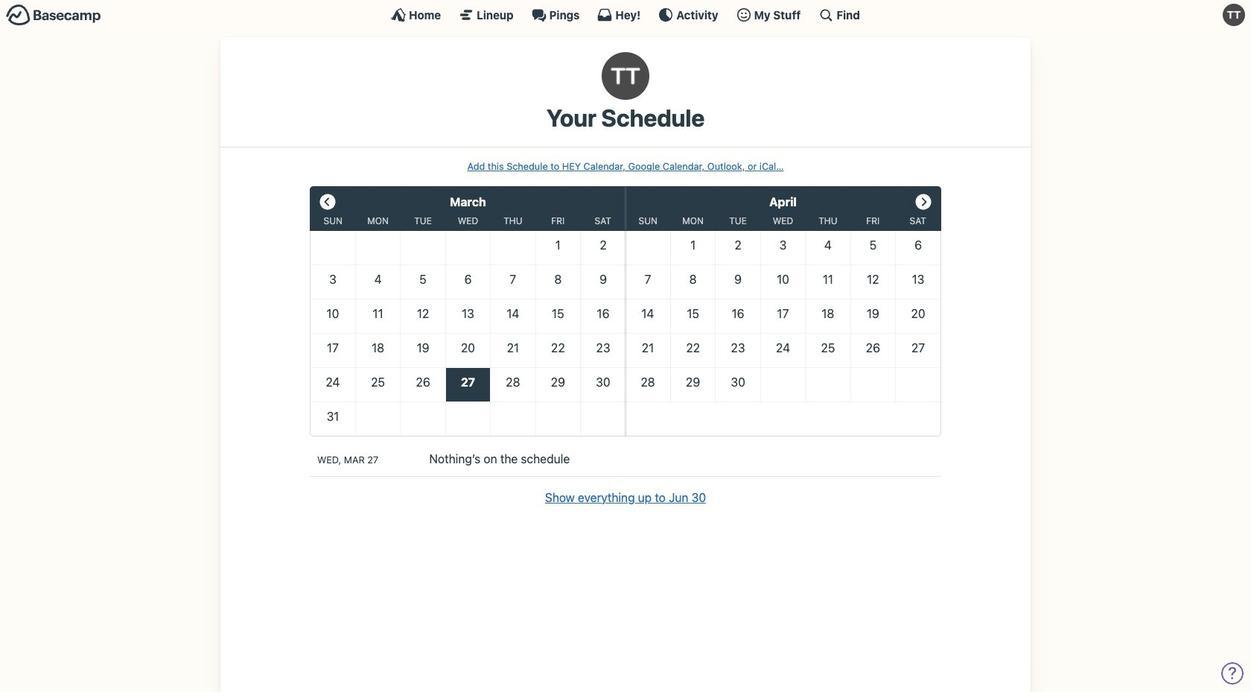 Task type: describe. For each thing, give the bounding box(es) containing it.
keyboard shortcut: ⌘ + / image
[[819, 7, 834, 22]]

switch accounts image
[[6, 4, 101, 27]]



Task type: locate. For each thing, give the bounding box(es) containing it.
terry turtle image
[[602, 52, 650, 100]]

terry turtle image
[[1223, 4, 1246, 26]]

main element
[[0, 0, 1251, 29]]



Task type: vqa. For each thing, say whether or not it's contained in the screenshot.
event
no



